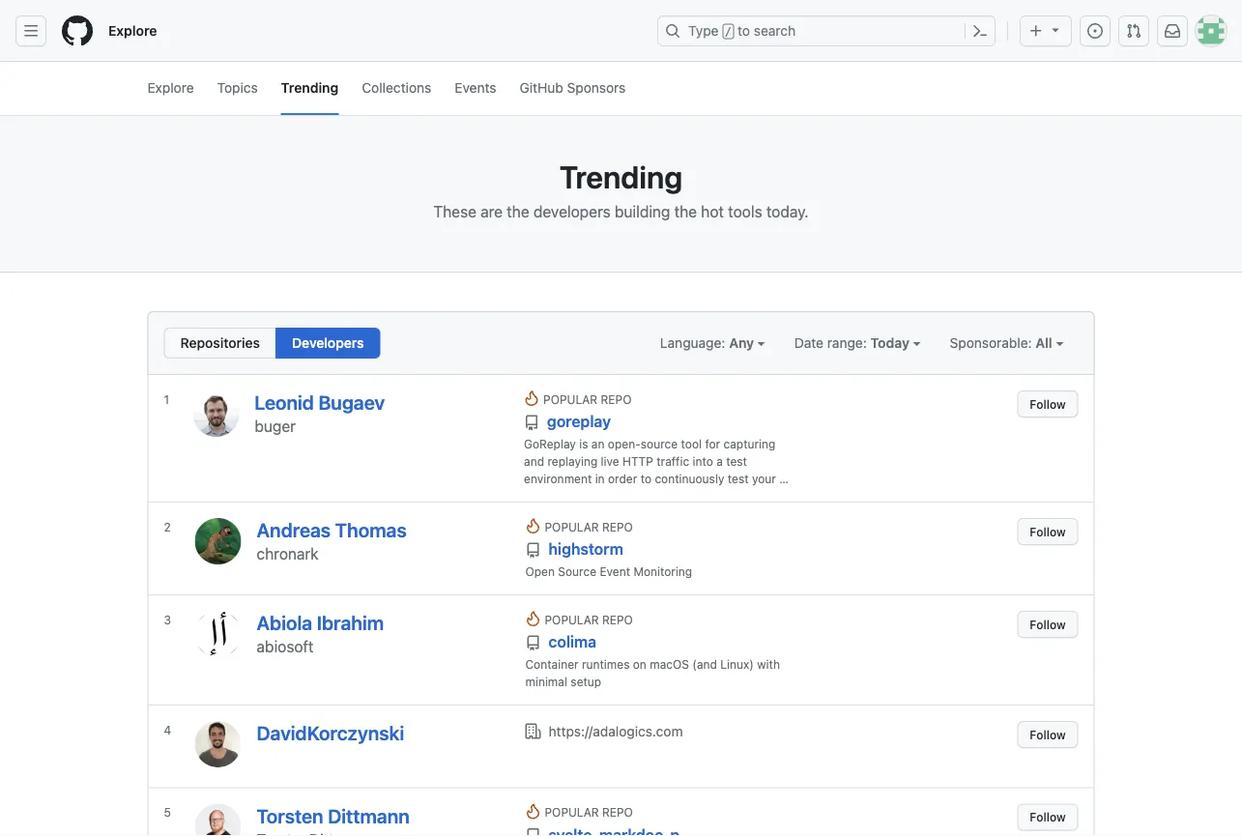 Task type: describe. For each thing, give the bounding box(es) containing it.
https://adalogics.com
[[549, 723, 683, 739]]

abiola ibrahim link
[[257, 612, 384, 634]]

torsten dittmann
[[257, 804, 410, 827]]

open source event monitoring
[[525, 565, 692, 578]]

is
[[579, 437, 588, 451]]

github sponsors
[[520, 79, 626, 95]]

source
[[558, 565, 597, 578]]

2 the from the left
[[675, 203, 697, 221]]

chronark link
[[257, 545, 319, 563]]

into
[[693, 454, 713, 468]]

your
[[752, 472, 776, 485]]

andreas
[[257, 519, 331, 541]]

repo image for torsten dittmann
[[525, 829, 541, 836]]

events link
[[455, 62, 496, 115]]

language:
[[660, 335, 726, 351]]

for
[[705, 437, 720, 451]]

popular repo for ibrahim
[[545, 613, 633, 627]]

tool
[[681, 437, 702, 451]]

repositories link
[[164, 328, 277, 359]]

…
[[780, 472, 789, 485]]

chronark
[[257, 545, 319, 563]]

(and
[[693, 657, 717, 671]]

leonid bugaev link
[[255, 391, 385, 414]]

popular for bugaev
[[543, 393, 598, 406]]

abiosoft
[[257, 638, 314, 656]]

highstorm
[[545, 540, 623, 558]]

type / to search
[[688, 23, 796, 39]]

@davidkorczynski image
[[195, 721, 241, 768]]

2
[[164, 520, 171, 534]]

notifications image
[[1165, 23, 1181, 39]]

date
[[794, 335, 824, 351]]

trending for trending these are the developers building the hot tools today.
[[560, 159, 683, 195]]

popular repo down "https://adalogics.com" in the bottom of the page
[[545, 806, 633, 819]]

continuously
[[655, 472, 725, 485]]

setup
[[571, 675, 602, 688]]

tools
[[728, 203, 763, 221]]

date range: today
[[794, 335, 913, 351]]

language: any
[[660, 335, 758, 351]]

git pull request image
[[1126, 23, 1142, 39]]

monitoring
[[634, 565, 692, 578]]

source
[[641, 437, 678, 451]]

search
[[754, 23, 796, 39]]

minimal
[[525, 675, 568, 688]]

/
[[725, 25, 732, 39]]

topics link
[[217, 62, 258, 115]]

developers
[[292, 335, 364, 351]]

an
[[592, 437, 605, 451]]

Follow abiosoft submit
[[1017, 611, 1079, 638]]

type
[[688, 23, 719, 39]]

collections link
[[362, 62, 432, 115]]

container
[[525, 657, 579, 671]]

colima
[[545, 633, 597, 651]]

topics
[[217, 79, 258, 95]]

popular repo for thomas
[[545, 520, 633, 534]]

andreas thomas link
[[257, 519, 407, 541]]

developers
[[534, 203, 611, 221]]

container runtimes on macos (and linux) with minimal setup
[[525, 657, 780, 688]]

sponsors
[[567, 79, 626, 95]]

flame image for thomas
[[525, 518, 541, 534]]

1 vertical spatial test
[[728, 472, 749, 485]]

macos
[[650, 657, 689, 671]]

dittmann
[[328, 804, 410, 827]]

goreplay
[[543, 412, 611, 431]]

colima link
[[525, 632, 597, 652]]

capturing
[[724, 437, 776, 451]]

environment
[[524, 472, 592, 485]]

1 vertical spatial explore link
[[147, 62, 194, 115]]

andreas thomas chronark
[[257, 519, 407, 563]]

Follow DavidKorczynski submit
[[1017, 721, 1079, 748]]

@buger image
[[193, 391, 239, 437]]

in
[[595, 472, 605, 485]]

range:
[[827, 335, 867, 351]]

trending link
[[281, 62, 339, 115]]

live
[[601, 454, 619, 468]]

http
[[623, 454, 653, 468]]

1 link
[[164, 391, 177, 487]]

with
[[757, 657, 780, 671]]

repo for ibrahim
[[602, 613, 633, 627]]

repo image for bugaev
[[524, 415, 540, 431]]

linux)
[[721, 657, 754, 671]]

highstorm link
[[525, 540, 623, 559]]

today
[[871, 335, 910, 351]]

leonid
[[255, 391, 314, 414]]



Task type: vqa. For each thing, say whether or not it's contained in the screenshot.


Task type: locate. For each thing, give the bounding box(es) containing it.
repo up runtimes
[[602, 613, 633, 627]]

trending these are the developers building the hot tools today.
[[433, 159, 809, 221]]

open-
[[608, 437, 641, 451]]

flame image
[[524, 391, 540, 406], [525, 518, 541, 534], [525, 804, 541, 819]]

1 repo image from the top
[[525, 543, 541, 558]]

repo image inside colima link
[[525, 636, 541, 651]]

popular for ibrahim
[[545, 613, 599, 627]]

Follow chronark submit
[[1017, 518, 1079, 545]]

flame image
[[525, 611, 541, 627]]

on
[[633, 657, 647, 671]]

0 vertical spatial explore
[[108, 23, 157, 39]]

1 horizontal spatial to
[[738, 23, 750, 39]]

abiola
[[257, 612, 312, 634]]

3
[[164, 613, 171, 627]]

1 the from the left
[[507, 203, 529, 221]]

flame image down organization icon
[[525, 804, 541, 819]]

command palette image
[[973, 23, 988, 39]]

goreplay link
[[524, 412, 611, 431]]

any
[[729, 335, 754, 351]]

these
[[433, 203, 477, 221]]

0 horizontal spatial to
[[641, 472, 652, 485]]

abiola ibrahim abiosoft
[[257, 612, 384, 656]]

0 horizontal spatial the
[[507, 203, 529, 221]]

5 link
[[164, 804, 179, 836]]

flame image up open
[[525, 518, 541, 534]]

popular repo up highstorm
[[545, 520, 633, 534]]

repo down "https://adalogics.com" in the bottom of the page
[[602, 806, 633, 819]]

github sponsors link
[[520, 62, 626, 115]]

2 repo image from the top
[[525, 829, 541, 836]]

1 vertical spatial trending
[[560, 159, 683, 195]]

developers link
[[276, 328, 380, 359]]

@torstendittmann image
[[195, 804, 241, 836]]

0 vertical spatial to
[[738, 23, 750, 39]]

Follow buger submit
[[1017, 391, 1079, 418]]

1 horizontal spatial the
[[675, 203, 697, 221]]

triangle down image
[[1048, 22, 1064, 37]]

trending up building
[[560, 159, 683, 195]]

5
[[164, 806, 171, 819]]

all
[[1036, 335, 1053, 351]]

repo image for ibrahim
[[525, 636, 541, 651]]

buger link
[[255, 417, 296, 436]]

davidkorczynski link
[[257, 722, 404, 744]]

0 vertical spatial flame image
[[524, 391, 540, 406]]

popular repo for bugaev
[[543, 393, 632, 406]]

popular up colima
[[545, 613, 599, 627]]

building
[[615, 203, 670, 221]]

0 vertical spatial repo image
[[524, 415, 540, 431]]

leonid bugaev buger
[[255, 391, 385, 436]]

1 vertical spatial repo image
[[525, 636, 541, 651]]

goreplay is an open-source tool for capturing and replaying live http traffic into a test environment in order to continuously test your …
[[524, 437, 789, 485]]

popular up highstorm link
[[545, 520, 599, 534]]

homepage image
[[62, 15, 93, 46]]

events
[[455, 79, 496, 95]]

1 vertical spatial to
[[641, 472, 652, 485]]

4 link
[[164, 721, 179, 773]]

torsten dittmann link
[[257, 804, 410, 827]]

trending element
[[164, 328, 380, 359]]

today.
[[767, 203, 809, 221]]

test right a
[[726, 454, 747, 468]]

popular for thomas
[[545, 520, 599, 534]]

the
[[507, 203, 529, 221], [675, 203, 697, 221]]

to inside goreplay is an open-source tool for capturing and replaying live http traffic into a test environment in order to continuously test your …
[[641, 472, 652, 485]]

sponsorable:
[[950, 335, 1032, 351]]

explore left topics at the top of page
[[147, 79, 194, 95]]

organization image
[[525, 724, 541, 739]]

2 link
[[164, 518, 179, 580]]

issue opened image
[[1088, 23, 1103, 39]]

1
[[164, 393, 169, 406]]

2 vertical spatial flame image
[[525, 804, 541, 819]]

repo image for andreas thomas
[[525, 543, 541, 558]]

1 vertical spatial flame image
[[525, 518, 541, 534]]

popular repo up colima
[[545, 613, 633, 627]]

github
[[520, 79, 563, 95]]

repo up highstorm
[[602, 520, 633, 534]]

explore link left topics link
[[147, 62, 194, 115]]

are
[[481, 203, 503, 221]]

explore link right homepage icon
[[101, 15, 165, 46]]

to
[[738, 23, 750, 39], [641, 472, 652, 485]]

replaying
[[548, 454, 598, 468]]

and
[[524, 454, 544, 468]]

popular down "https://adalogics.com" in the bottom of the page
[[545, 806, 599, 819]]

3 link
[[164, 611, 179, 690]]

repo image up goreplay
[[524, 415, 540, 431]]

repo image down flame image
[[525, 636, 541, 651]]

popular up 'goreplay' 'link'
[[543, 393, 598, 406]]

1 vertical spatial explore
[[147, 79, 194, 95]]

davidkorczynski
[[257, 722, 404, 744]]

repositories
[[180, 335, 260, 351]]

order
[[608, 472, 637, 485]]

0 vertical spatial test
[[726, 454, 747, 468]]

to down http
[[641, 472, 652, 485]]

torsten
[[257, 804, 323, 827]]

hot
[[701, 203, 724, 221]]

trending
[[281, 79, 339, 95], [560, 159, 683, 195]]

event
[[600, 565, 630, 578]]

goreplay
[[524, 437, 576, 451]]

buger
[[255, 417, 296, 436]]

repo image
[[525, 543, 541, 558], [525, 829, 541, 836]]

@abiosoft image
[[195, 611, 241, 657]]

0 vertical spatial trending
[[281, 79, 339, 95]]

explore right homepage icon
[[108, 23, 157, 39]]

ibrahim
[[317, 612, 384, 634]]

trending inside trending these are the developers building the hot tools today.
[[560, 159, 683, 195]]

1 vertical spatial repo image
[[525, 829, 541, 836]]

0 vertical spatial explore link
[[101, 15, 165, 46]]

test
[[726, 454, 747, 468], [728, 472, 749, 485]]

0 horizontal spatial trending
[[281, 79, 339, 95]]

1 horizontal spatial trending
[[560, 159, 683, 195]]

4
[[164, 723, 171, 737]]

repo image inside highstorm link
[[525, 543, 541, 558]]

sponsorable: all
[[950, 335, 1053, 351]]

flame image for bugaev
[[524, 391, 540, 406]]

trending for trending
[[281, 79, 339, 95]]

repo image
[[524, 415, 540, 431], [525, 636, 541, 651]]

0 vertical spatial repo image
[[525, 543, 541, 558]]

the right are
[[507, 203, 529, 221]]

popular repo up goreplay
[[543, 393, 632, 406]]

repo
[[601, 393, 632, 406], [602, 520, 633, 534], [602, 613, 633, 627], [602, 806, 633, 819]]

thomas
[[335, 519, 407, 541]]

to right /
[[738, 23, 750, 39]]

bugaev
[[319, 391, 385, 414]]

repo for bugaev
[[601, 393, 632, 406]]

trending right topics at the top of page
[[281, 79, 339, 95]]

repo for thomas
[[602, 520, 633, 534]]

flame image up 'goreplay' 'link'
[[524, 391, 540, 406]]

plus image
[[1029, 23, 1044, 39]]

Follow TorstenDittmann submit
[[1017, 804, 1079, 831]]

a
[[717, 454, 723, 468]]

test left your
[[728, 472, 749, 485]]

explore link
[[101, 15, 165, 46], [147, 62, 194, 115]]

@chronark image
[[195, 518, 241, 565]]

open
[[525, 565, 555, 578]]

repo up goreplay
[[601, 393, 632, 406]]

collections
[[362, 79, 432, 95]]

the left hot
[[675, 203, 697, 221]]

repo image inside 'goreplay' 'link'
[[524, 415, 540, 431]]

abiosoft link
[[257, 638, 314, 656]]



